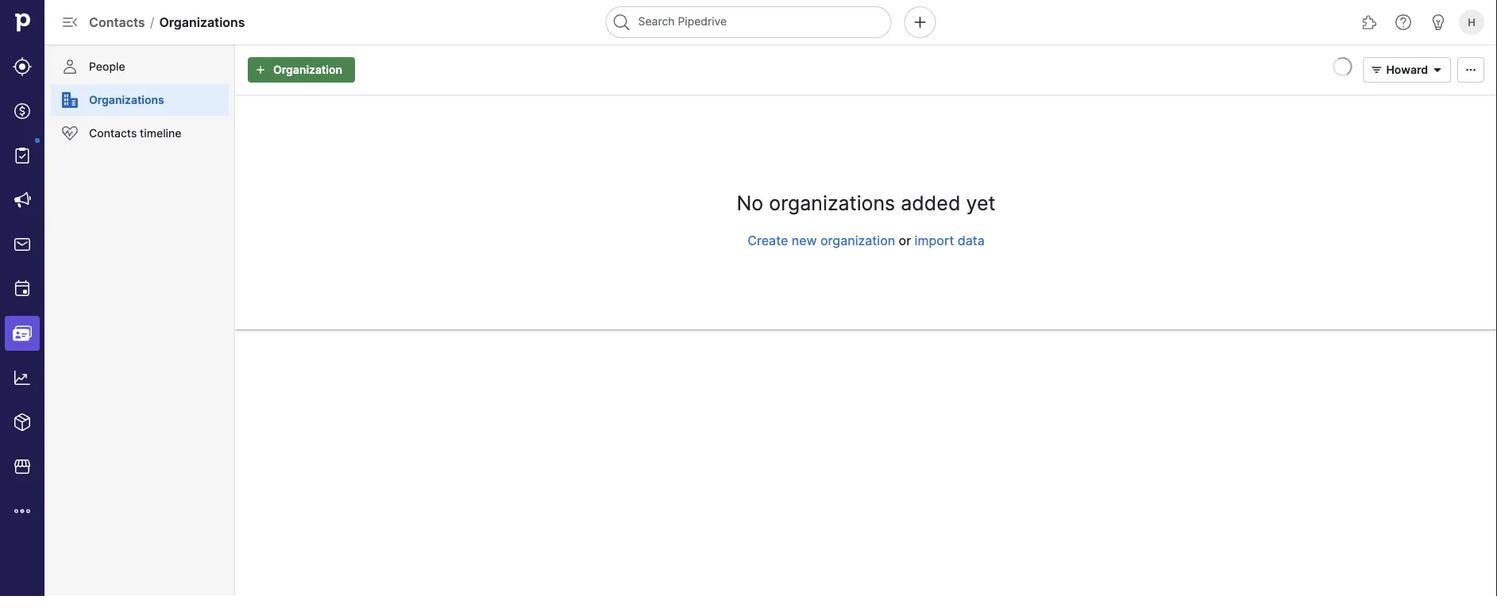 Task type: locate. For each thing, give the bounding box(es) containing it.
1 color undefined image from the top
[[60, 57, 79, 76]]

color undefined image for contacts timeline
[[60, 124, 79, 143]]

data
[[958, 233, 985, 248]]

menu item
[[0, 311, 44, 356]]

menu toggle image
[[60, 13, 79, 32]]

0 horizontal spatial color undefined image
[[13, 146, 32, 165]]

color primary image
[[251, 64, 270, 76], [1368, 64, 1387, 76], [1429, 64, 1448, 76], [1462, 64, 1481, 76]]

color undefined image inside the organizations link
[[60, 91, 79, 110]]

sales inbox image
[[13, 235, 32, 254]]

quick help image
[[1394, 13, 1413, 32]]

contacts left /
[[89, 14, 145, 30]]

organizations link
[[51, 84, 229, 116]]

1 vertical spatial contacts
[[89, 127, 137, 140]]

color undefined image left people
[[60, 57, 79, 76]]

2 color primary image from the left
[[1368, 64, 1387, 76]]

0 vertical spatial contacts
[[89, 14, 145, 30]]

yet
[[966, 191, 996, 215]]

color undefined image inside contacts timeline link
[[60, 124, 79, 143]]

deals image
[[13, 102, 32, 121]]

campaigns image
[[13, 191, 32, 210]]

contacts for contacts / organizations
[[89, 14, 145, 30]]

menu
[[0, 0, 44, 597], [44, 44, 235, 597]]

contacts inside 'menu'
[[89, 127, 137, 140]]

1 contacts from the top
[[89, 14, 145, 30]]

color undefined image left contacts timeline
[[60, 124, 79, 143]]

howard
[[1387, 63, 1429, 77]]

0 vertical spatial color undefined image
[[60, 91, 79, 110]]

menu containing people
[[44, 44, 235, 597]]

2 contacts from the top
[[89, 127, 137, 140]]

products image
[[13, 413, 32, 432]]

organizations up contacts timeline
[[89, 93, 164, 107]]

organizations
[[159, 14, 245, 30], [89, 93, 164, 107]]

marketplace image
[[13, 458, 32, 477]]

create new organization or import data
[[748, 233, 985, 248]]

color undefined image right deals image
[[60, 91, 79, 110]]

no organizations added yet
[[737, 191, 996, 215]]

color undefined image down deals image
[[13, 146, 32, 165]]

home image
[[10, 10, 34, 34]]

contacts timeline
[[89, 127, 181, 140]]

color undefined image inside people link
[[60, 57, 79, 76]]

more image
[[13, 502, 32, 521]]

organizations menu item
[[44, 84, 235, 116]]

2 color undefined image from the top
[[60, 124, 79, 143]]

1 vertical spatial color undefined image
[[60, 124, 79, 143]]

contacts down the organizations link
[[89, 127, 137, 140]]

sales assistant image
[[1429, 13, 1448, 32]]

contacts timeline link
[[51, 118, 229, 149]]

activities image
[[13, 280, 32, 299]]

color undefined image
[[60, 57, 79, 76], [60, 124, 79, 143]]

organizations right /
[[159, 14, 245, 30]]

1 color primary image from the left
[[251, 64, 270, 76]]

color undefined image
[[60, 91, 79, 110], [13, 146, 32, 165]]

1 vertical spatial organizations
[[89, 93, 164, 107]]

1 vertical spatial color undefined image
[[13, 146, 32, 165]]

color undefined image for people
[[60, 57, 79, 76]]

1 horizontal spatial color undefined image
[[60, 91, 79, 110]]

create new organization link
[[748, 233, 896, 248]]

h button
[[1456, 6, 1488, 38]]

contacts / organizations
[[89, 14, 245, 30]]

0 vertical spatial color undefined image
[[60, 57, 79, 76]]

contacts
[[89, 14, 145, 30], [89, 127, 137, 140]]



Task type: vqa. For each thing, say whether or not it's contained in the screenshot.
information on the top of the page
no



Task type: describe. For each thing, give the bounding box(es) containing it.
import data link
[[915, 233, 985, 248]]

quick add image
[[911, 13, 930, 32]]

organization
[[273, 63, 342, 77]]

people link
[[51, 51, 229, 83]]

leads image
[[13, 57, 32, 76]]

insights image
[[13, 369, 32, 388]]

organization link
[[248, 57, 355, 83]]

contacts for contacts timeline
[[89, 127, 137, 140]]

timeline
[[140, 127, 181, 140]]

organizations inside menu item
[[89, 93, 164, 107]]

import
[[915, 233, 954, 248]]

create
[[748, 233, 788, 248]]

howard button
[[1364, 57, 1452, 83]]

new
[[792, 233, 817, 248]]

4 color primary image from the left
[[1462, 64, 1481, 76]]

no
[[737, 191, 764, 215]]

organizations
[[769, 191, 896, 215]]

contacts image
[[13, 324, 32, 343]]

organization
[[821, 233, 896, 248]]

Search Pipedrive field
[[606, 6, 892, 38]]

or
[[899, 233, 911, 248]]

color primary image inside organization link
[[251, 64, 270, 76]]

added
[[901, 191, 961, 215]]

people
[[89, 60, 125, 73]]

h
[[1468, 16, 1476, 28]]

0 vertical spatial organizations
[[159, 14, 245, 30]]

3 color primary image from the left
[[1429, 64, 1448, 76]]

/
[[150, 14, 154, 30]]



